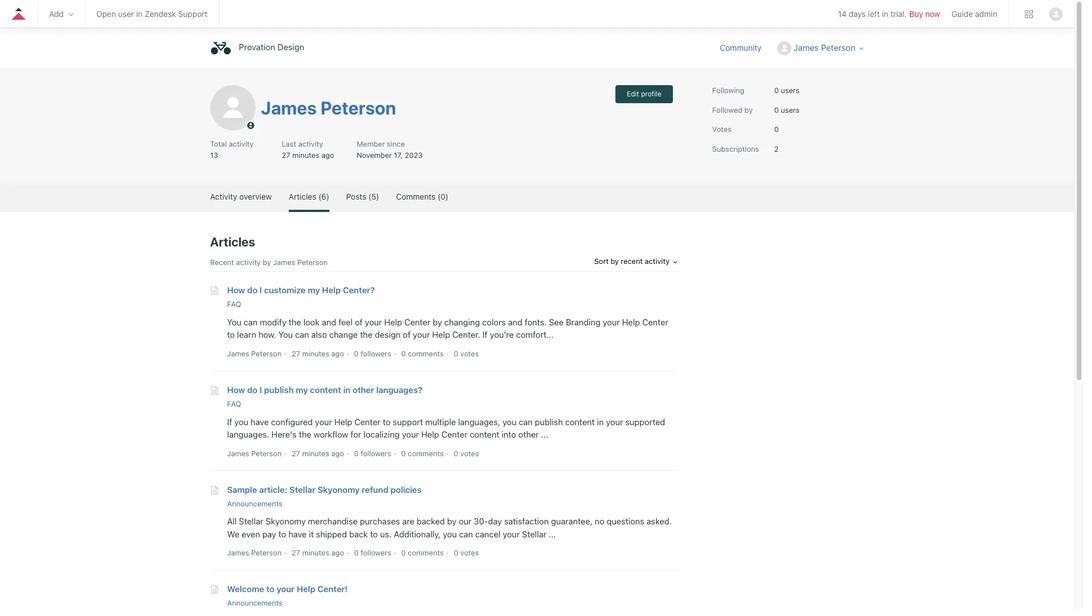 Task type: vqa. For each thing, say whether or not it's contained in the screenshot.
'users' corresponding to Following
yes



Task type: describe. For each thing, give the bounding box(es) containing it.
do for customize
[[247, 285, 258, 295]]

how for how do i publish my content in other languages?
[[227, 385, 245, 395]]

how.
[[259, 330, 276, 340]]

sort by recent activity
[[595, 257, 672, 266]]

help up design
[[384, 317, 402, 327]]

welcome to your help center! link
[[227, 584, 348, 594]]

... inside all stellar skyonomy merchandise purchases are backed by our 30-day satisfaction guarantee, no questions asked. we even pay to have it shipped back to us. additionally, you can cancel your stellar ...
[[549, 529, 556, 539]]

customize
[[264, 285, 306, 295]]

trial.
[[891, 9, 907, 19]]

localizing
[[364, 430, 400, 440]]

shipped
[[316, 529, 347, 539]]

if you have configured your help center to support multiple languages, you can publish content in your supported languages.   here's the workflow for localizing your help center content into other ...
[[227, 417, 666, 440]]

center?
[[343, 285, 375, 295]]

all stellar skyonomy merchandise purchases are backed by our 30-day satisfaction guarantee, no questions asked. we even pay to have it shipped back to us. additionally, you can cancel your stellar ...
[[227, 517, 672, 539]]

sort
[[595, 257, 609, 266]]

configured
[[271, 417, 313, 427]]

recent
[[621, 257, 643, 266]]

how do i publish my content in other languages? faq
[[227, 385, 423, 409]]

last activity 27 minutes ago
[[282, 139, 334, 159]]

0 vertical spatial the
[[289, 317, 301, 327]]

have inside all stellar skyonomy merchandise purchases are backed by our 30-day satisfaction guarantee, no questions asked. we even pay to have it shipped back to us. additionally, you can cancel your stellar ...
[[289, 529, 307, 539]]

minutes for skyonomy
[[302, 549, 329, 558]]

faq inside how do i publish my content in other languages? faq
[[227, 400, 241, 409]]

ago inside last activity 27 minutes ago
[[322, 150, 334, 159]]

guide admin link
[[952, 9, 998, 19]]

votes for center
[[461, 349, 479, 358]]

sample
[[227, 485, 257, 495]]

recent
[[210, 258, 234, 267]]

merchandise
[[308, 517, 358, 527]]

27 for skyonomy
[[292, 549, 300, 558]]

have inside if you have configured your help center to support multiple languages, you can publish content in your supported languages.   here's the workflow for localizing your help center content into other ...
[[251, 417, 269, 427]]

announcements link for welcome to your help center!
[[227, 599, 283, 608]]

open user in zendesk support link
[[96, 9, 208, 19]]

13
[[210, 150, 218, 159]]

0 vertical spatial you
[[227, 317, 242, 327]]

by inside popup button
[[611, 257, 619, 266]]

help up workflow
[[335, 417, 352, 427]]

your inside welcome to your help center! announcements
[[277, 584, 295, 594]]

peterson down the here's
[[251, 449, 282, 458]]

edit
[[627, 90, 640, 98]]

languages?
[[377, 385, 423, 395]]

2
[[775, 144, 779, 153]]

community link
[[720, 42, 773, 53]]

comments (0)
[[396, 192, 449, 202]]

languages,
[[458, 417, 501, 427]]

member
[[357, 139, 385, 148]]

pay
[[262, 529, 276, 539]]

your up design
[[365, 317, 382, 327]]

refund
[[362, 485, 389, 495]]

1 vertical spatial the
[[360, 330, 373, 340]]

james peterson main content
[[0, 68, 1075, 610]]

policies
[[391, 485, 422, 495]]

30-
[[474, 517, 488, 527]]

how do i customize my help center? link
[[227, 285, 375, 295]]

2 and from the left
[[508, 317, 523, 327]]

articles for articles (6)
[[289, 192, 317, 202]]

help right branding
[[623, 317, 640, 327]]

posts (5) link
[[346, 183, 379, 210]]

activity overview link
[[210, 183, 272, 210]]

navigation containing add
[[0, 0, 1075, 31]]

welcome to your help center! announcements
[[227, 584, 348, 608]]

in right left
[[883, 9, 889, 19]]

for
[[351, 430, 362, 440]]

member since november 17, 2023
[[357, 139, 423, 159]]

2023
[[405, 150, 423, 159]]

17,
[[394, 150, 403, 159]]

0 comments for your
[[402, 349, 444, 358]]

articles for articles
[[210, 235, 255, 249]]

james peterson inside popup button
[[794, 42, 856, 52]]

add button
[[49, 9, 73, 19]]

workflow
[[314, 430, 349, 440]]

comments for multiple
[[408, 449, 444, 458]]

design
[[278, 42, 304, 52]]

i for publish
[[260, 385, 262, 395]]

subscriptions
[[713, 144, 760, 153]]

your up workflow
[[315, 417, 332, 427]]

skyonomy inside sample article: stellar skyonomy refund policies announcements
[[318, 485, 360, 495]]

multiple
[[425, 417, 456, 427]]

additionally,
[[394, 529, 441, 539]]

ago for publish
[[332, 449, 344, 458]]

since
[[387, 139, 405, 148]]

users for following
[[781, 86, 800, 95]]

our
[[459, 517, 472, 527]]

by inside all stellar skyonomy merchandise purchases are backed by our 30-day satisfaction guarantee, no questions asked. we even pay to have it shipped back to us. additionally, you can cancel your stellar ...
[[447, 517, 457, 527]]

content inside how do i publish my content in other languages? faq
[[310, 385, 341, 395]]

votes for languages,
[[461, 449, 479, 458]]

changing
[[445, 317, 480, 327]]

are
[[402, 517, 415, 527]]

provation design link
[[210, 38, 310, 59]]

... inside if you have configured your help center to support multiple languages, you can publish content in your supported languages.   here's the workflow for localizing your help center content into other ...
[[541, 430, 549, 440]]

help down the multiple
[[422, 430, 439, 440]]

peterson up member
[[321, 97, 396, 118]]

change
[[329, 330, 358, 340]]

provation design
[[239, 42, 304, 52]]

0 comments for support
[[402, 449, 444, 458]]

posts (5)
[[346, 192, 379, 202]]

how do i publish my content in other languages? link
[[227, 385, 423, 395]]

activity inside popup button
[[645, 257, 670, 266]]

total activity 13
[[210, 139, 254, 159]]

edit profile button
[[616, 85, 673, 103]]

(5)
[[369, 192, 379, 202]]

here's
[[272, 430, 297, 440]]

27 minutes ago for configured
[[292, 449, 344, 458]]

cancel
[[476, 529, 501, 539]]

ago for customize
[[332, 349, 344, 358]]

james peterson up last activity 27 minutes ago
[[261, 97, 396, 118]]

0 vertical spatial of
[[355, 317, 363, 327]]

if inside if you have configured your help center to support multiple languages, you can publish content in your supported languages.   here's the workflow for localizing your help center content into other ...
[[227, 417, 232, 427]]

you inside all stellar skyonomy merchandise purchases are backed by our 30-day satisfaction guarantee, no questions asked. we even pay to have it shipped back to us. additionally, you can cancel your stellar ...
[[443, 529, 457, 539]]

votes for day
[[461, 549, 479, 558]]

even
[[242, 529, 260, 539]]

followers for feel
[[361, 349, 392, 358]]

look
[[304, 317, 320, 327]]

announcements link for sample article: stellar skyonomy refund policies
[[227, 499, 283, 508]]

help inside welcome to your help center! announcements
[[297, 584, 316, 594]]

center!
[[318, 584, 348, 594]]

announcements inside welcome to your help center! announcements
[[227, 599, 283, 608]]

skyonomy inside all stellar skyonomy merchandise purchases are backed by our 30-day satisfaction guarantee, no questions asked. we even pay to have it shipped back to us. additionally, you can cancel your stellar ...
[[266, 517, 306, 527]]

27 minutes ago for the
[[292, 349, 344, 358]]

in inside if you have configured your help center to support multiple languages, you can publish content in your supported languages.   here's the workflow for localizing your help center content into other ...
[[597, 417, 604, 427]]

to inside welcome to your help center! announcements
[[266, 584, 275, 594]]

peterson down pay
[[251, 549, 282, 558]]

also
[[312, 330, 327, 340]]

colors
[[482, 317, 506, 327]]

help inside how do i customize my help center? faq
[[322, 285, 341, 295]]

you're
[[490, 330, 514, 340]]

provation design help center home page image
[[210, 38, 231, 59]]

comments
[[396, 192, 436, 202]]

welcome
[[227, 584, 264, 594]]

buy now link
[[910, 9, 941, 19]]

last
[[282, 139, 296, 148]]

by inside you can modify the look and feel of your help center by changing colors and fonts. see branding your help center to learn how.  you can also change the design of your help center. if you're comfort...
[[433, 317, 442, 327]]

asked.
[[647, 517, 672, 527]]

no
[[595, 517, 605, 527]]

0 comments for our
[[402, 549, 444, 558]]

(0)
[[438, 192, 449, 202]]

to right pay
[[279, 529, 286, 539]]

november
[[357, 150, 392, 159]]

satisfaction
[[504, 517, 549, 527]]

i for customize
[[260, 285, 262, 295]]

backed
[[417, 517, 445, 527]]

other inside how do i publish my content in other languages? faq
[[353, 385, 374, 395]]

can down look at the left bottom of the page
[[295, 330, 309, 340]]

peterson inside james peterson popup button
[[822, 42, 856, 52]]

learn
[[237, 330, 256, 340]]



Task type: locate. For each thing, give the bounding box(es) containing it.
activity right last
[[298, 139, 323, 148]]

james peterson link
[[261, 97, 396, 118]]

0 vertical spatial 0 followers
[[354, 349, 392, 358]]

ago down change
[[332, 349, 344, 358]]

users for followed by
[[781, 105, 800, 114]]

how inside how do i publish my content in other languages? faq
[[227, 385, 245, 395]]

and up also
[[322, 317, 336, 327]]

if
[[483, 330, 488, 340], [227, 417, 232, 427]]

to right the welcome
[[266, 584, 275, 594]]

i
[[260, 285, 262, 295], [260, 385, 262, 395]]

minutes for publish
[[302, 449, 329, 458]]

followers for backed
[[361, 549, 392, 558]]

help left the center?
[[322, 285, 341, 295]]

faq link up learn
[[227, 300, 241, 309]]

announcements link down the welcome
[[227, 599, 283, 608]]

how inside how do i customize my help center? faq
[[227, 285, 245, 295]]

0 vertical spatial announcements link
[[227, 499, 283, 508]]

0 horizontal spatial of
[[355, 317, 363, 327]]

supported
[[626, 417, 666, 427]]

27 minutes ago for merchandise
[[292, 549, 344, 558]]

0
[[775, 86, 779, 95], [775, 105, 779, 114], [775, 125, 779, 134], [354, 349, 359, 358], [402, 349, 406, 358], [454, 349, 459, 358], [354, 449, 359, 458], [402, 449, 406, 458], [454, 449, 459, 458], [354, 549, 359, 558], [402, 549, 406, 558], [454, 549, 459, 558]]

0 vertical spatial if
[[483, 330, 488, 340]]

my for help
[[308, 285, 320, 295]]

... down guarantee,
[[549, 529, 556, 539]]

do for publish
[[247, 385, 258, 395]]

2 27 minutes ago from the top
[[292, 449, 344, 458]]

activity for last activity 27 minutes ago
[[298, 139, 323, 148]]

your down satisfaction
[[503, 529, 520, 539]]

0 vertical spatial how
[[227, 285, 245, 295]]

how
[[227, 285, 245, 295], [227, 385, 245, 395]]

2 users from the top
[[781, 105, 800, 114]]

votes
[[461, 349, 479, 358], [461, 449, 479, 458], [461, 549, 479, 558]]

announcements link down sample
[[227, 499, 283, 508]]

0 vertical spatial i
[[260, 285, 262, 295]]

0 horizontal spatial skyonomy
[[266, 517, 306, 527]]

2 0 followers from the top
[[354, 449, 392, 458]]

back
[[349, 529, 368, 539]]

james peterson down even
[[227, 549, 282, 558]]

ago
[[322, 150, 334, 159], [332, 349, 344, 358], [332, 449, 344, 458], [332, 549, 344, 558]]

activity down user (james peterson) is a team member icon
[[229, 139, 254, 148]]

0 vertical spatial comments
[[408, 349, 444, 358]]

2 vertical spatial 27 minutes ago
[[292, 549, 344, 558]]

0 followers for feel
[[354, 349, 392, 358]]

publish inside if you have configured your help center to support multiple languages, you can publish content in your supported languages.   here's the workflow for localizing your help center content into other ...
[[535, 417, 563, 427]]

i left "customize"
[[260, 285, 262, 295]]

announcements down sample
[[227, 499, 283, 508]]

ago up (6)
[[322, 150, 334, 159]]

0 horizontal spatial other
[[353, 385, 374, 395]]

how down recent
[[227, 285, 245, 295]]

1 horizontal spatial articles
[[289, 192, 317, 202]]

james peterson for all stellar skyonomy merchandise purchases are backed by our 30-day satisfaction guarantee, no questions asked. we even pay to have it shipped back to us. additionally, you can cancel your stellar ...
[[227, 549, 282, 558]]

in right the user at the left of the page
[[136, 9, 143, 19]]

0 horizontal spatial publish
[[264, 385, 294, 395]]

have
[[251, 417, 269, 427], [289, 529, 307, 539]]

activity inside last activity 27 minutes ago
[[298, 139, 323, 148]]

1 vertical spatial content
[[566, 417, 595, 427]]

navigation
[[0, 0, 1075, 31]]

0 horizontal spatial you
[[235, 417, 248, 427]]

2 vertical spatial 0 comments
[[402, 549, 444, 558]]

activity right recent
[[236, 258, 261, 267]]

faq up learn
[[227, 300, 241, 309]]

27 minutes ago down it on the left of the page
[[292, 549, 344, 558]]

0 vertical spatial 27 minutes ago
[[292, 349, 344, 358]]

1 vertical spatial announcements
[[227, 599, 283, 608]]

announcements
[[227, 499, 283, 508], [227, 599, 283, 608]]

0 vertical spatial have
[[251, 417, 269, 427]]

can up learn
[[244, 317, 258, 327]]

0 votes for languages,
[[454, 449, 479, 458]]

0 vertical spatial publish
[[264, 385, 294, 395]]

0 vertical spatial announcements
[[227, 499, 283, 508]]

guide admin
[[952, 9, 998, 19]]

...
[[541, 430, 549, 440], [549, 529, 556, 539]]

your right the welcome
[[277, 584, 295, 594]]

minutes down it on the left of the page
[[302, 549, 329, 558]]

branding
[[566, 317, 601, 327]]

3 27 minutes ago from the top
[[292, 549, 344, 558]]

2 comments from the top
[[408, 449, 444, 458]]

0 vertical spatial ...
[[541, 430, 549, 440]]

1 vertical spatial if
[[227, 417, 232, 427]]

buy
[[910, 9, 924, 19]]

to inside you can modify the look and feel of your help center by changing colors and fonts. see branding your help center to learn how.  you can also change the design of your help center. if you're comfort...
[[227, 330, 235, 340]]

james peterson for you can modify the look and feel of your help center by changing colors and fonts. see branding your help center to learn how.  you can also change the design of your help center. if you're comfort...
[[227, 349, 282, 358]]

faq
[[227, 300, 241, 309], [227, 400, 241, 409]]

0 vertical spatial stellar
[[290, 485, 316, 495]]

0 vertical spatial votes
[[461, 349, 479, 358]]

1 27 minutes ago from the top
[[292, 349, 344, 358]]

1 vertical spatial 0 comments
[[402, 449, 444, 458]]

votes down cancel
[[461, 549, 479, 558]]

0 votes for day
[[454, 549, 479, 558]]

1 vertical spatial skyonomy
[[266, 517, 306, 527]]

0 horizontal spatial stellar
[[239, 517, 264, 527]]

edit profile
[[627, 90, 662, 98]]

2 do from the top
[[247, 385, 258, 395]]

1 0 comments from the top
[[402, 349, 444, 358]]

minutes down workflow
[[302, 449, 329, 458]]

0 vertical spatial 0 votes
[[454, 349, 479, 358]]

announcements down the welcome
[[227, 599, 283, 608]]

ago down shipped
[[332, 549, 344, 558]]

0 followers for center
[[354, 449, 392, 458]]

27 up how do i publish my content in other languages? link
[[292, 349, 300, 358]]

activity inside total activity 13
[[229, 139, 254, 148]]

comments
[[408, 349, 444, 358], [408, 449, 444, 458], [408, 549, 444, 558]]

votes down the languages,
[[461, 449, 479, 458]]

1 users from the top
[[781, 86, 800, 95]]

1 horizontal spatial if
[[483, 330, 488, 340]]

articles (6)
[[289, 192, 329, 202]]

2 0 comments from the top
[[402, 449, 444, 458]]

modify
[[260, 317, 287, 327]]

1 announcements link from the top
[[227, 499, 283, 508]]

1 vertical spatial 0 followers
[[354, 449, 392, 458]]

0 vertical spatial faq link
[[227, 300, 241, 309]]

help
[[322, 285, 341, 295], [384, 317, 402, 327], [623, 317, 640, 327], [432, 330, 450, 340], [335, 417, 352, 427], [422, 430, 439, 440], [297, 584, 316, 594]]

3 votes from the top
[[461, 549, 479, 558]]

2 horizontal spatial content
[[566, 417, 595, 427]]

i inside how do i publish my content in other languages? faq
[[260, 385, 262, 395]]

1 vertical spatial articles
[[210, 235, 255, 249]]

1 horizontal spatial publish
[[535, 417, 563, 427]]

center.
[[453, 330, 481, 340]]

1 faq from the top
[[227, 300, 241, 309]]

0 followers down design
[[354, 349, 392, 358]]

comments (0) link
[[396, 183, 449, 210]]

comments for 30-
[[408, 549, 444, 558]]

faq link for how do i customize my help center?
[[227, 300, 241, 309]]

comfort...
[[516, 330, 554, 340]]

2 vertical spatial comments
[[408, 549, 444, 558]]

you up into
[[503, 417, 517, 427]]

14 days left in trial. buy now
[[839, 9, 941, 19]]

0 followers
[[354, 349, 392, 358], [354, 449, 392, 458], [354, 549, 392, 558]]

other inside if you have configured your help center to support multiple languages, you can publish content in your supported languages.   here's the workflow for localizing your help center content into other ...
[[519, 430, 539, 440]]

questions
[[607, 517, 645, 527]]

2 votes from the top
[[461, 449, 479, 458]]

1 how from the top
[[227, 285, 245, 295]]

1 vertical spatial votes
[[461, 449, 479, 458]]

the inside if you have configured your help center to support multiple languages, you can publish content in your supported languages.   here's the workflow for localizing your help center content into other ...
[[299, 430, 312, 440]]

comments down additionally,
[[408, 549, 444, 558]]

articles up recent
[[210, 235, 255, 249]]

article:
[[259, 485, 287, 495]]

i up languages.
[[260, 385, 262, 395]]

0 vertical spatial content
[[310, 385, 341, 395]]

1 vertical spatial users
[[781, 105, 800, 114]]

1 faq link from the top
[[227, 300, 241, 309]]

1 horizontal spatial other
[[519, 430, 539, 440]]

your down support
[[402, 430, 419, 440]]

faq up languages.
[[227, 400, 241, 409]]

1 vertical spatial faq link
[[227, 400, 241, 409]]

you can modify the look and feel of your help center by changing colors and fonts. see branding your help center to learn how.  you can also change the design of your help center. if you're comfort...
[[227, 317, 669, 340]]

0 vertical spatial followers
[[361, 349, 392, 358]]

skyonomy up merchandise
[[318, 485, 360, 495]]

1 horizontal spatial of
[[403, 330, 411, 340]]

followers down design
[[361, 349, 392, 358]]

the
[[289, 317, 301, 327], [360, 330, 373, 340], [299, 430, 312, 440]]

open
[[96, 9, 116, 19]]

1 vertical spatial my
[[296, 385, 308, 395]]

2 announcements from the top
[[227, 599, 283, 608]]

it
[[309, 529, 314, 539]]

1 vertical spatial followers
[[361, 449, 392, 458]]

help left 'center!'
[[297, 584, 316, 594]]

users
[[781, 86, 800, 95], [781, 105, 800, 114]]

1 horizontal spatial you
[[279, 330, 293, 340]]

2 i from the top
[[260, 385, 262, 395]]

have left it on the left of the page
[[289, 529, 307, 539]]

you down the backed
[[443, 529, 457, 539]]

1 vertical spatial 0 users
[[775, 105, 800, 114]]

0 users up 2
[[775, 105, 800, 114]]

(6)
[[319, 192, 329, 202]]

0 votes
[[454, 349, 479, 358], [454, 449, 479, 458], [454, 549, 479, 558]]

0 followers down localizing
[[354, 449, 392, 458]]

peterson down 14
[[822, 42, 856, 52]]

open user in zendesk support
[[96, 9, 208, 19]]

skyonomy up pay
[[266, 517, 306, 527]]

0 vertical spatial 0 comments
[[402, 349, 444, 358]]

you up languages.
[[235, 417, 248, 427]]

1 vertical spatial have
[[289, 529, 307, 539]]

2 how from the top
[[227, 385, 245, 395]]

do inside how do i publish my content in other languages? faq
[[247, 385, 258, 395]]

0 vertical spatial articles
[[289, 192, 317, 202]]

2 vertical spatial stellar
[[522, 529, 547, 539]]

1 followers from the top
[[361, 349, 392, 358]]

posts
[[346, 192, 367, 202]]

1 0 votes from the top
[[454, 349, 479, 358]]

0 horizontal spatial ...
[[541, 430, 549, 440]]

support
[[178, 9, 208, 19]]

0 votes down if you have configured your help center to support multiple languages, you can publish content in your supported languages.   here's the workflow for localizing your help center content into other ...
[[454, 449, 479, 458]]

in up workflow
[[344, 385, 351, 395]]

1 vertical spatial stellar
[[239, 517, 264, 527]]

activity for recent activity by james peterson
[[236, 258, 261, 267]]

comments down you can modify the look and feel of your help center by changing colors and fonts. see branding your help center to learn how.  you can also change the design of your help center. if you're comfort...
[[408, 349, 444, 358]]

zendesk
[[145, 9, 176, 19]]

to left learn
[[227, 330, 235, 340]]

3 followers from the top
[[361, 549, 392, 558]]

2 vertical spatial the
[[299, 430, 312, 440]]

2 vertical spatial votes
[[461, 549, 479, 558]]

0 horizontal spatial have
[[251, 417, 269, 427]]

by right followed
[[745, 105, 753, 114]]

minutes down also
[[302, 349, 329, 358]]

1 vertical spatial of
[[403, 330, 411, 340]]

stellar right article:
[[290, 485, 316, 495]]

can down 'our'
[[459, 529, 473, 539]]

27 inside last activity 27 minutes ago
[[282, 150, 290, 159]]

james peterson down learn
[[227, 349, 282, 358]]

1 horizontal spatial content
[[470, 430, 500, 440]]

1 announcements from the top
[[227, 499, 283, 508]]

we
[[227, 529, 240, 539]]

3 0 followers from the top
[[354, 549, 392, 558]]

can inside all stellar skyonomy merchandise purchases are backed by our 30-day satisfaction guarantee, no questions asked. we even pay to have it shipped back to us. additionally, you can cancel your stellar ...
[[459, 529, 473, 539]]

can inside if you have configured your help center to support multiple languages, you can publish content in your supported languages.   here's the workflow for localizing your help center content into other ...
[[519, 417, 533, 427]]

followers for center
[[361, 449, 392, 458]]

0 comments
[[402, 349, 444, 358], [402, 449, 444, 458], [402, 549, 444, 558]]

1 vertical spatial do
[[247, 385, 258, 395]]

peterson up the how do i customize my help center? link
[[297, 258, 328, 267]]

can right the languages,
[[519, 417, 533, 427]]

0 followers for backed
[[354, 549, 392, 558]]

2 horizontal spatial stellar
[[522, 529, 547, 539]]

2 vertical spatial 0 followers
[[354, 549, 392, 558]]

1 vertical spatial other
[[519, 430, 539, 440]]

27 for publish
[[292, 449, 300, 458]]

0 vertical spatial faq
[[227, 300, 241, 309]]

profile
[[642, 90, 662, 98]]

minutes inside last activity 27 minutes ago
[[292, 150, 320, 159]]

1 horizontal spatial you
[[443, 529, 457, 539]]

faq link up languages.
[[227, 400, 241, 409]]

your left supported
[[606, 417, 623, 427]]

if up languages.
[[227, 417, 232, 427]]

you down "modify"
[[279, 330, 293, 340]]

faq inside how do i customize my help center? faq
[[227, 300, 241, 309]]

1 horizontal spatial ...
[[549, 529, 556, 539]]

my right "customize"
[[308, 285, 320, 295]]

1 vertical spatial 0 votes
[[454, 449, 479, 458]]

2 announcements link from the top
[[227, 599, 283, 608]]

27 minutes ago down also
[[292, 349, 344, 358]]

announcements link
[[227, 499, 283, 508], [227, 599, 283, 608]]

1 vertical spatial 27 minutes ago
[[292, 449, 344, 458]]

1 horizontal spatial and
[[508, 317, 523, 327]]

2 0 users from the top
[[775, 105, 800, 114]]

of
[[355, 317, 363, 327], [403, 330, 411, 340]]

0 votes for center
[[454, 349, 479, 358]]

user
[[118, 9, 134, 19]]

27 minutes ago down workflow
[[292, 449, 344, 458]]

into
[[502, 430, 516, 440]]

1 0 users from the top
[[775, 86, 800, 95]]

0 horizontal spatial articles
[[210, 235, 255, 249]]

1 vertical spatial publish
[[535, 417, 563, 427]]

publish inside how do i publish my content in other languages? faq
[[264, 385, 294, 395]]

0 vertical spatial do
[[247, 285, 258, 295]]

comments down if you have configured your help center to support multiple languages, you can publish content in your supported languages.   here's the workflow for localizing your help center content into other ...
[[408, 449, 444, 458]]

0 horizontal spatial and
[[322, 317, 336, 327]]

to up localizing
[[383, 417, 391, 427]]

2 horizontal spatial you
[[503, 417, 517, 427]]

2 followers from the top
[[361, 449, 392, 458]]

1 vertical spatial faq
[[227, 400, 241, 409]]

minutes for customize
[[302, 349, 329, 358]]

user avatar image
[[1050, 7, 1063, 21]]

recent activity by james peterson
[[210, 258, 328, 267]]

1 vertical spatial you
[[279, 330, 293, 340]]

votes
[[713, 125, 732, 134]]

followed
[[713, 105, 743, 114]]

james peterson for if you have configured your help center to support multiple languages, you can publish content in your supported languages.   here's the workflow for localizing your help center content into other ...
[[227, 449, 282, 458]]

0 vertical spatial skyonomy
[[318, 485, 360, 495]]

3 0 votes from the top
[[454, 549, 479, 558]]

announcements inside sample article: stellar skyonomy refund policies announcements
[[227, 499, 283, 508]]

articles (6) link
[[289, 183, 329, 210]]

my up configured
[[296, 385, 308, 395]]

1 horizontal spatial stellar
[[290, 485, 316, 495]]

faq link for how do i publish my content in other languages?
[[227, 400, 241, 409]]

1 comments from the top
[[408, 349, 444, 358]]

other
[[353, 385, 374, 395], [519, 430, 539, 440]]

1 vertical spatial how
[[227, 385, 245, 395]]

sort by recent activity button
[[595, 252, 679, 271]]

27 up welcome to your help center! link
[[292, 549, 300, 558]]

the left design
[[360, 330, 373, 340]]

and up you're
[[508, 317, 523, 327]]

followed by
[[713, 105, 753, 114]]

in left supported
[[597, 417, 604, 427]]

design
[[375, 330, 401, 340]]

do inside how do i customize my help center? faq
[[247, 285, 258, 295]]

comments for help
[[408, 349, 444, 358]]

3 comments from the top
[[408, 549, 444, 558]]

0 users for following
[[775, 86, 800, 95]]

0 users
[[775, 86, 800, 95], [775, 105, 800, 114]]

overview
[[240, 192, 272, 202]]

how for how do i customize my help center?
[[227, 285, 245, 295]]

1 horizontal spatial skyonomy
[[318, 485, 360, 495]]

my for content
[[296, 385, 308, 395]]

now
[[926, 9, 941, 19]]

provation
[[239, 42, 275, 52]]

to inside if you have configured your help center to support multiple languages, you can publish content in your supported languages.   here's the workflow for localizing your help center content into other ...
[[383, 417, 391, 427]]

14
[[839, 9, 847, 19]]

zendesk products image
[[1026, 10, 1034, 18]]

0 followers down the us.
[[354, 549, 392, 558]]

other left languages?
[[353, 385, 374, 395]]

votes down center.
[[461, 349, 479, 358]]

1 i from the top
[[260, 285, 262, 295]]

james peterson button
[[778, 41, 865, 55]]

0 vertical spatial other
[[353, 385, 374, 395]]

in inside how do i publish my content in other languages? faq
[[344, 385, 351, 395]]

your right branding
[[603, 317, 620, 327]]

help down the changing
[[432, 330, 450, 340]]

do down recent activity by james peterson
[[247, 285, 258, 295]]

the left look at the left bottom of the page
[[289, 317, 301, 327]]

publish
[[264, 385, 294, 395], [535, 417, 563, 427]]

1 vertical spatial ...
[[549, 529, 556, 539]]

1 vertical spatial i
[[260, 385, 262, 395]]

stellar down satisfaction
[[522, 529, 547, 539]]

0 vertical spatial my
[[308, 285, 320, 295]]

activity right 'recent'
[[645, 257, 670, 266]]

your inside all stellar skyonomy merchandise purchases are backed by our 30-day satisfaction guarantee, no questions asked. we even pay to have it shipped back to us. additionally, you can cancel your stellar ...
[[503, 529, 520, 539]]

stellar inside sample article: stellar skyonomy refund policies announcements
[[290, 485, 316, 495]]

to
[[227, 330, 235, 340], [383, 417, 391, 427], [279, 529, 286, 539], [370, 529, 378, 539], [266, 584, 275, 594]]

0 vertical spatial 0 users
[[775, 86, 800, 95]]

articles left (6)
[[289, 192, 317, 202]]

1 votes from the top
[[461, 349, 479, 358]]

2 vertical spatial content
[[470, 430, 500, 440]]

to left the us.
[[370, 529, 378, 539]]

by up "customize"
[[263, 258, 271, 267]]

james inside popup button
[[794, 42, 819, 52]]

ago for skyonomy
[[332, 549, 344, 558]]

1 vertical spatial announcements link
[[227, 599, 283, 608]]

if down the colors
[[483, 330, 488, 340]]

1 0 followers from the top
[[354, 349, 392, 358]]

and
[[322, 317, 336, 327], [508, 317, 523, 327]]

2 vertical spatial followers
[[361, 549, 392, 558]]

peterson down how.
[[251, 349, 282, 358]]

do
[[247, 285, 258, 295], [247, 385, 258, 395]]

day
[[488, 517, 502, 527]]

if inside you can modify the look and feel of your help center by changing colors and fonts. see branding your help center to learn how.  you can also change the design of your help center. if you're comfort...
[[483, 330, 488, 340]]

feel
[[339, 317, 353, 327]]

0 users for followed by
[[775, 105, 800, 114]]

3 0 comments from the top
[[402, 549, 444, 558]]

my inside how do i publish my content in other languages? faq
[[296, 385, 308, 395]]

the down configured
[[299, 430, 312, 440]]

all
[[227, 517, 237, 527]]

27 for customize
[[292, 349, 300, 358]]

i inside how do i customize my help center? faq
[[260, 285, 262, 295]]

0 votes down center.
[[454, 349, 479, 358]]

0 vertical spatial users
[[781, 86, 800, 95]]

ago down workflow
[[332, 449, 344, 458]]

my inside how do i customize my help center? faq
[[308, 285, 320, 295]]

followers down localizing
[[361, 449, 392, 458]]

admin
[[976, 9, 998, 19]]

2 vertical spatial 0 votes
[[454, 549, 479, 558]]

0 horizontal spatial you
[[227, 317, 242, 327]]

0 votes down cancel
[[454, 549, 479, 558]]

your right design
[[413, 330, 430, 340]]

0 horizontal spatial content
[[310, 385, 341, 395]]

james peterson
[[794, 42, 856, 52], [261, 97, 396, 118], [227, 349, 282, 358], [227, 449, 282, 458], [227, 549, 282, 558]]

2 faq from the top
[[227, 400, 241, 409]]

2 0 votes from the top
[[454, 449, 479, 458]]

1 horizontal spatial have
[[289, 529, 307, 539]]

fonts.
[[525, 317, 547, 327]]

other right into
[[519, 430, 539, 440]]

1 do from the top
[[247, 285, 258, 295]]

activity for total activity 13
[[229, 139, 254, 148]]

user (james peterson) is a team member image
[[246, 121, 255, 130]]

2 faq link from the top
[[227, 400, 241, 409]]

1 and from the left
[[322, 317, 336, 327]]

1 vertical spatial comments
[[408, 449, 444, 458]]

0 horizontal spatial if
[[227, 417, 232, 427]]



